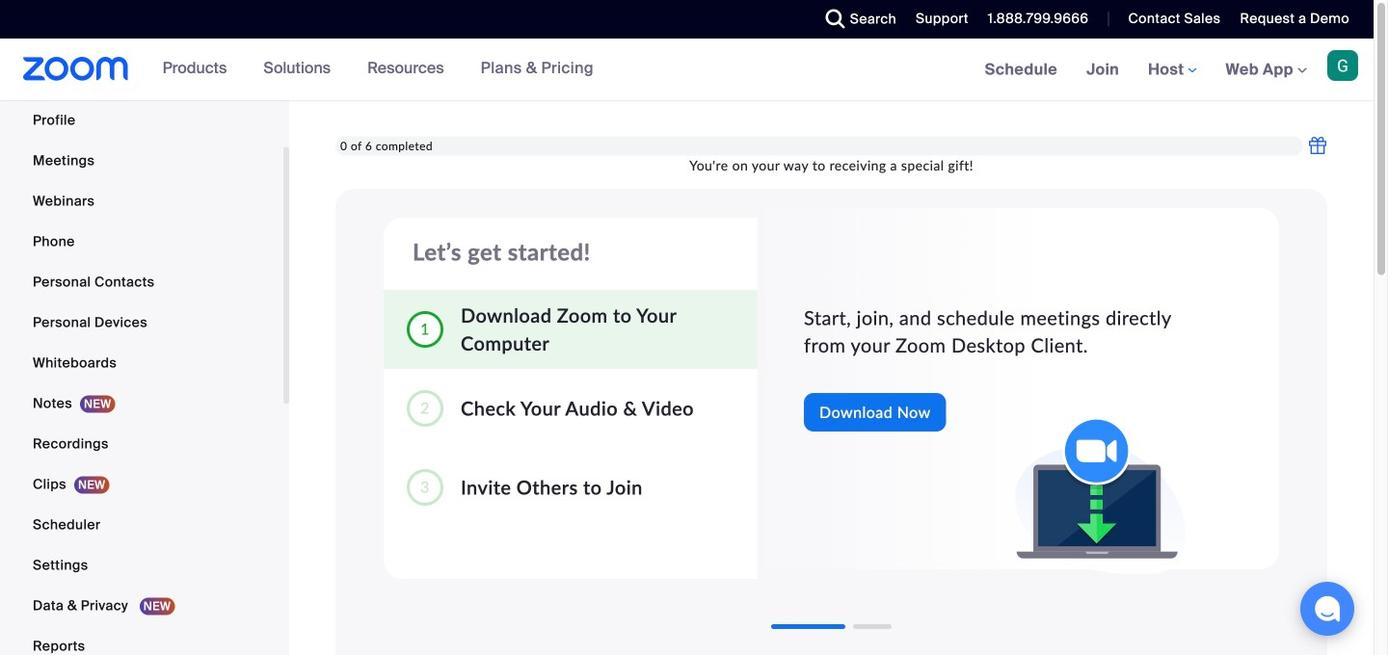 Task type: vqa. For each thing, say whether or not it's contained in the screenshot.
footer
no



Task type: locate. For each thing, give the bounding box(es) containing it.
banner
[[0, 39, 1374, 102]]

product information navigation
[[148, 39, 608, 100]]



Task type: describe. For each thing, give the bounding box(es) containing it.
personal menu menu
[[0, 61, 283, 656]]

meetings navigation
[[971, 39, 1374, 102]]

open chat image
[[1314, 596, 1341, 623]]

profile picture image
[[1328, 50, 1359, 81]]

zoom logo image
[[23, 57, 129, 81]]



